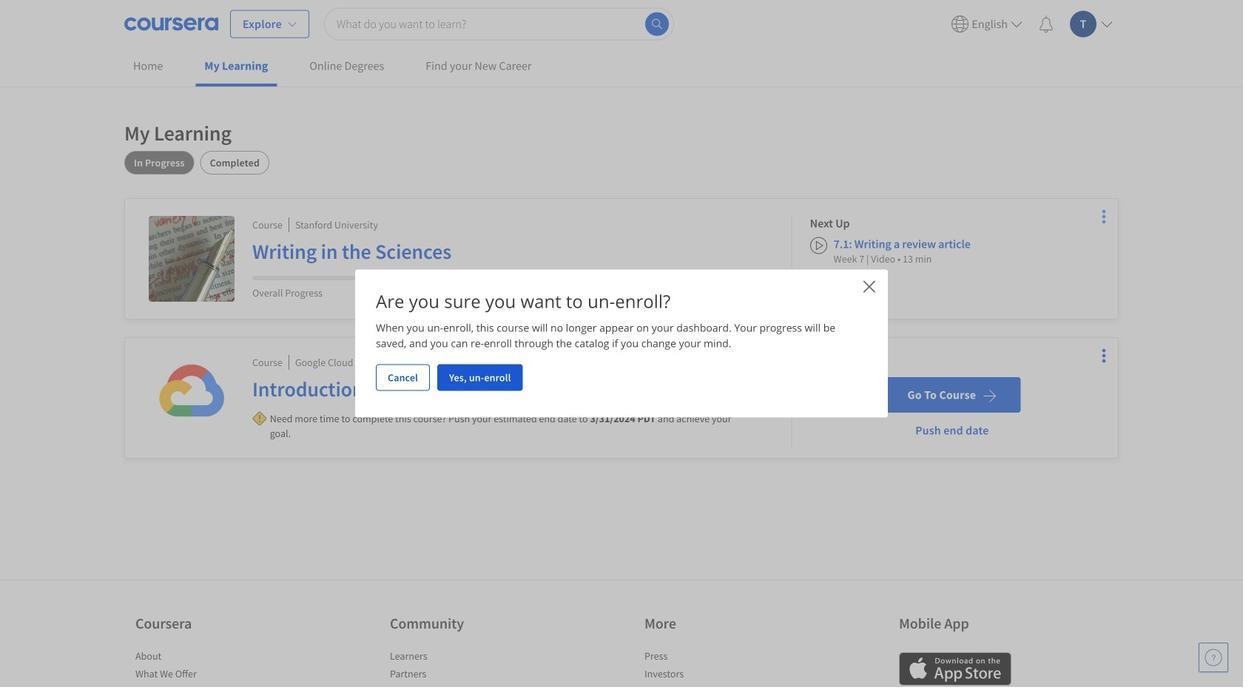 Task type: describe. For each thing, give the bounding box(es) containing it.
introduction to generative ai image
[[149, 348, 235, 434]]

help center image
[[1205, 649, 1223, 667]]

coursera image
[[124, 12, 218, 36]]

writing in the sciences image
[[149, 216, 235, 302]]

2 list from the left
[[390, 649, 516, 688]]

download on the app store image
[[900, 653, 1012, 686]]



Task type: vqa. For each thing, say whether or not it's contained in the screenshot.
the bottom the
no



Task type: locate. For each thing, give the bounding box(es) containing it.
more option for writing in the sciences image
[[1094, 207, 1115, 227]]

list item
[[135, 649, 261, 667], [390, 649, 516, 667], [645, 649, 771, 667], [135, 667, 261, 685], [390, 667, 516, 685], [645, 667, 771, 685]]

tab list
[[124, 151, 1119, 175]]

1 list from the left
[[135, 649, 261, 688]]

None search field
[[324, 8, 674, 40]]

2 horizontal spatial list
[[645, 649, 771, 688]]

3 list from the left
[[645, 649, 771, 688]]

more option for introduction to generative ai image
[[1094, 346, 1115, 366]]

0 horizontal spatial list
[[135, 649, 261, 688]]

list
[[135, 649, 261, 688], [390, 649, 516, 688], [645, 649, 771, 688]]

1 horizontal spatial list
[[390, 649, 516, 688]]



